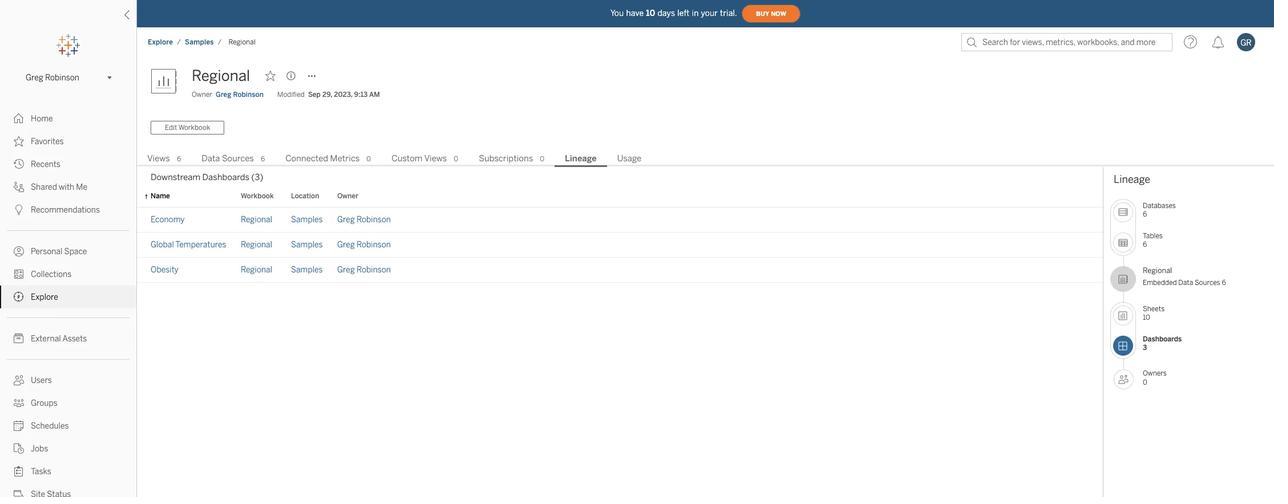 Task type: describe. For each thing, give the bounding box(es) containing it.
robinson for global temperatures
[[357, 240, 391, 250]]

personal
[[31, 247, 62, 257]]

databases image
[[1113, 203, 1133, 223]]

0 horizontal spatial explore link
[[0, 286, 136, 309]]

by text only_f5he34f image for schedules
[[14, 421, 24, 431]]

workbook image
[[151, 64, 185, 99]]

embedded
[[1143, 279, 1177, 287]]

modified
[[277, 91, 305, 99]]

2023,
[[334, 91, 352, 99]]

groups link
[[0, 392, 136, 415]]

greg robinson for economy
[[337, 215, 391, 225]]

edit workbook
[[165, 124, 210, 132]]

sheets image
[[1113, 306, 1133, 326]]

regional for regional link corresponding to global temperatures
[[241, 240, 272, 250]]

favorites
[[31, 137, 64, 147]]

economy link
[[151, 215, 185, 225]]

days
[[658, 8, 675, 18]]

global
[[151, 240, 174, 250]]

edit
[[165, 124, 177, 132]]

personal space link
[[0, 240, 136, 263]]

buy now button
[[742, 5, 801, 23]]

now
[[771, 10, 786, 17]]

tables
[[1143, 232, 1163, 240]]

subscriptions
[[479, 153, 533, 164]]

sub-spaces tab list
[[137, 152, 1274, 167]]

usage
[[617, 153, 642, 164]]

home link
[[0, 107, 136, 130]]

recents
[[31, 160, 60, 170]]

obesity link
[[151, 265, 179, 275]]

downstream
[[151, 172, 200, 183]]

0 vertical spatial 10
[[646, 8, 655, 18]]

1 vertical spatial lineage
[[1114, 173, 1151, 186]]

collections
[[31, 270, 72, 280]]

am
[[369, 91, 380, 99]]

embedded data sources image
[[1111, 266, 1136, 292]]

sheets
[[1143, 305, 1165, 313]]

greg robinson inside dropdown button
[[26, 73, 79, 82]]

economy
[[151, 215, 185, 225]]

regional main content
[[137, 57, 1274, 498]]

samples link for explore
[[184, 38, 214, 47]]

0 for subscriptions
[[540, 155, 545, 163]]

navigation panel element
[[0, 34, 136, 498]]

name
[[151, 193, 170, 201]]

greg for global temperatures
[[337, 240, 355, 250]]

row containing economy
[[137, 208, 1103, 233]]

personal space
[[31, 247, 87, 257]]

schedules
[[31, 422, 69, 431]]

sources inside sub-spaces tab list
[[222, 153, 254, 164]]

buy now
[[756, 10, 786, 17]]

home
[[31, 114, 53, 124]]

external assets
[[31, 334, 87, 344]]

by text only_f5he34f image for home
[[14, 114, 24, 124]]

regional link for obesity
[[241, 265, 272, 275]]

external assets link
[[0, 328, 136, 350]]

1 views from the left
[[147, 153, 170, 164]]

regional inside regional embedded data sources 6
[[1143, 266, 1172, 275]]

collections link
[[0, 263, 136, 286]]

in
[[692, 8, 699, 18]]

10 inside sheets 10
[[1143, 314, 1151, 322]]

location
[[291, 193, 319, 201]]

schedules link
[[0, 415, 136, 438]]

0 inside owners 0
[[1143, 379, 1148, 387]]

by text only_f5he34f image for jobs
[[14, 444, 24, 454]]

29,
[[322, 91, 332, 99]]

modified sep 29, 2023, 9:13 am
[[277, 91, 380, 99]]

sheets 10
[[1143, 305, 1165, 322]]

trial.
[[720, 8, 737, 18]]

Search for views, metrics, workbooks, and more text field
[[962, 33, 1173, 51]]

robinson for economy
[[357, 215, 391, 225]]

row containing obesity
[[137, 258, 1103, 283]]

external
[[31, 334, 61, 344]]

explore / samples /
[[148, 38, 222, 46]]

metrics
[[330, 153, 360, 164]]

owner for owner greg robinson
[[192, 91, 212, 99]]

downstream dashboards (3)
[[151, 172, 263, 183]]

jobs link
[[0, 438, 136, 461]]

samples link for economy
[[291, 215, 323, 225]]

9:13
[[354, 91, 368, 99]]

shared with me link
[[0, 176, 136, 199]]

robinson inside dropdown button
[[45, 73, 79, 82]]

by text only_f5he34f image for groups
[[14, 398, 24, 409]]

regional embedded data sources 6
[[1143, 266, 1226, 287]]

with
[[59, 183, 74, 192]]

global temperatures link
[[151, 240, 226, 250]]

row group inside regional main content
[[137, 208, 1103, 283]]

databases 6 tables 6
[[1143, 202, 1176, 249]]

regional link for global temperatures
[[241, 240, 272, 250]]

jobs
[[31, 445, 48, 454]]

regional element
[[225, 38, 259, 46]]

assets
[[62, 334, 87, 344]]

0 horizontal spatial dashboards
[[202, 172, 250, 183]]

0 vertical spatial explore link
[[147, 38, 174, 47]]

connected metrics
[[285, 153, 360, 164]]



Task type: vqa. For each thing, say whether or not it's contained in the screenshot.
Owners image
yes



Task type: locate. For each thing, give the bounding box(es) containing it.
1 vertical spatial dashboards
[[1143, 336, 1182, 343]]

by text only_f5he34f image for recents
[[14, 159, 24, 170]]

global temperatures
[[151, 240, 226, 250]]

0 horizontal spatial explore
[[31, 293, 58, 302]]

1 horizontal spatial sources
[[1195, 279, 1221, 287]]

0 for connected metrics
[[367, 155, 371, 163]]

greg
[[26, 73, 43, 82], [216, 91, 231, 99], [337, 215, 355, 225], [337, 240, 355, 250], [337, 265, 355, 275]]

owners image
[[1114, 370, 1134, 390]]

robinson for obesity
[[357, 265, 391, 275]]

by text only_f5he34f image left collections
[[14, 269, 24, 280]]

0 right metrics
[[367, 155, 371, 163]]

shared
[[31, 183, 57, 192]]

you have 10 days left in your trial.
[[611, 8, 737, 18]]

samples for economy
[[291, 215, 323, 225]]

sources
[[222, 153, 254, 164], [1195, 279, 1221, 287]]

by text only_f5he34f image for external assets
[[14, 334, 24, 344]]

by text only_f5he34f image inside home link
[[14, 114, 24, 124]]

1 horizontal spatial explore
[[148, 38, 173, 46]]

8 by text only_f5he34f image from the top
[[14, 467, 24, 477]]

greg robinson for obesity
[[337, 265, 391, 275]]

10 down sheets
[[1143, 314, 1151, 322]]

by text only_f5he34f image left jobs on the left
[[14, 444, 24, 454]]

buy
[[756, 10, 769, 17]]

/ left regional element
[[218, 38, 222, 46]]

4 by text only_f5he34f image from the top
[[14, 269, 24, 280]]

1 horizontal spatial data
[[1179, 279, 1193, 287]]

users link
[[0, 369, 136, 392]]

1 horizontal spatial dashboards
[[1143, 336, 1182, 343]]

0 horizontal spatial data
[[202, 153, 220, 164]]

recommendations
[[31, 205, 100, 215]]

by text only_f5he34f image left the personal
[[14, 247, 24, 257]]

by text only_f5he34f image inside recommendations link
[[14, 205, 24, 215]]

2 regional link from the top
[[241, 240, 272, 250]]

explore for explore
[[31, 293, 58, 302]]

by text only_f5he34f image for personal space
[[14, 247, 24, 257]]

tables image
[[1113, 233, 1133, 253]]

me
[[76, 183, 87, 192]]

row
[[137, 208, 1103, 233], [137, 233, 1103, 258], [137, 258, 1103, 283]]

owner greg robinson
[[192, 91, 264, 99]]

edit workbook button
[[151, 121, 224, 135]]

1 row from the top
[[137, 208, 1103, 233]]

0 horizontal spatial workbook
[[178, 124, 210, 132]]

data up downstream dashboards (3)
[[202, 153, 220, 164]]

samples for global temperatures
[[291, 240, 323, 250]]

regional for regional element
[[229, 38, 256, 46]]

1 horizontal spatial explore link
[[147, 38, 174, 47]]

2 by text only_f5he34f image from the top
[[14, 136, 24, 147]]

explore down collections
[[31, 293, 58, 302]]

samples link for global temperatures
[[291, 240, 323, 250]]

by text only_f5he34f image for favorites
[[14, 136, 24, 147]]

by text only_f5he34f image
[[14, 159, 24, 170], [14, 182, 24, 192], [14, 205, 24, 215], [14, 292, 24, 302], [14, 334, 24, 344], [14, 398, 24, 409], [14, 421, 24, 431], [14, 467, 24, 477]]

3 by text only_f5he34f image from the top
[[14, 247, 24, 257]]

0 vertical spatial explore
[[148, 38, 173, 46]]

by text only_f5he34f image inside tasks link
[[14, 467, 24, 477]]

by text only_f5he34f image inside "shared with me" link
[[14, 182, 24, 192]]

by text only_f5he34f image down tasks link
[[14, 490, 24, 498]]

temperatures
[[175, 240, 226, 250]]

0 right subscriptions at the left top
[[540, 155, 545, 163]]

2 views from the left
[[424, 153, 447, 164]]

row group
[[137, 208, 1103, 283]]

by text only_f5he34f image inside favorites link
[[14, 136, 24, 147]]

1 by text only_f5he34f image from the top
[[14, 114, 24, 124]]

lineage
[[565, 153, 597, 164], [1114, 173, 1151, 186]]

row group containing economy
[[137, 208, 1103, 283]]

regional link
[[241, 215, 272, 225], [241, 240, 272, 250], [241, 265, 272, 275]]

grid containing economy
[[137, 186, 1103, 498]]

connected
[[285, 153, 328, 164]]

workbook down (3)
[[241, 193, 274, 201]]

sources right embedded
[[1195, 279, 1221, 287]]

sources inside regional embedded data sources 6
[[1195, 279, 1221, 287]]

3 regional link from the top
[[241, 265, 272, 275]]

4 by text only_f5he34f image from the top
[[14, 292, 24, 302]]

grid
[[137, 186, 1103, 498]]

/ up "workbook" 'image'
[[177, 38, 181, 46]]

by text only_f5he34f image inside recents link
[[14, 159, 24, 170]]

6 inside regional embedded data sources 6
[[1222, 279, 1226, 287]]

robinson
[[45, 73, 79, 82], [233, 91, 264, 99], [357, 215, 391, 225], [357, 240, 391, 250], [357, 265, 391, 275]]

by text only_f5he34f image for tasks
[[14, 467, 24, 477]]

regional for obesity's regional link
[[241, 265, 272, 275]]

workbook inside button
[[178, 124, 210, 132]]

1 vertical spatial sources
[[1195, 279, 1221, 287]]

owner up edit workbook
[[192, 91, 212, 99]]

0 horizontal spatial /
[[177, 38, 181, 46]]

1 horizontal spatial workbook
[[241, 193, 274, 201]]

1 horizontal spatial views
[[424, 153, 447, 164]]

0 vertical spatial lineage
[[565, 153, 597, 164]]

shared with me
[[31, 183, 87, 192]]

by text only_f5he34f image for shared with me
[[14, 182, 24, 192]]

sep
[[308, 91, 321, 99]]

by text only_f5he34f image
[[14, 114, 24, 124], [14, 136, 24, 147], [14, 247, 24, 257], [14, 269, 24, 280], [14, 376, 24, 386], [14, 444, 24, 454], [14, 490, 24, 498]]

data inside regional embedded data sources 6
[[1179, 279, 1193, 287]]

2 / from the left
[[218, 38, 222, 46]]

1 vertical spatial regional link
[[241, 240, 272, 250]]

1 horizontal spatial lineage
[[1114, 173, 1151, 186]]

1 vertical spatial 10
[[1143, 314, 1151, 322]]

by text only_f5he34f image left the shared
[[14, 182, 24, 192]]

by text only_f5he34f image for recommendations
[[14, 205, 24, 215]]

by text only_f5he34f image left schedules
[[14, 421, 24, 431]]

by text only_f5he34f image for explore
[[14, 292, 24, 302]]

favorites link
[[0, 130, 136, 153]]

have
[[626, 8, 644, 18]]

1 regional link from the top
[[241, 215, 272, 225]]

by text only_f5he34f image inside "collections" 'link'
[[14, 269, 24, 280]]

owner
[[192, 91, 212, 99], [337, 193, 359, 201]]

0 vertical spatial dashboards
[[202, 172, 250, 183]]

data sources
[[202, 153, 254, 164]]

dashboards up 3
[[1143, 336, 1182, 343]]

lineage left usage
[[565, 153, 597, 164]]

views
[[147, 153, 170, 164], [424, 153, 447, 164]]

regional for economy's regional link
[[241, 215, 272, 225]]

by text only_f5he34f image inside "groups" link
[[14, 398, 24, 409]]

0 horizontal spatial lineage
[[565, 153, 597, 164]]

by text only_f5he34f image inside schedules link
[[14, 421, 24, 431]]

views up downstream
[[147, 153, 170, 164]]

by text only_f5he34f image inside jobs link
[[14, 444, 24, 454]]

greg robinson button
[[21, 71, 115, 84]]

groups
[[31, 399, 57, 409]]

workbook
[[178, 124, 210, 132], [241, 193, 274, 201]]

7 by text only_f5he34f image from the top
[[14, 490, 24, 498]]

greg for economy
[[337, 215, 355, 225]]

1 / from the left
[[177, 38, 181, 46]]

0 for custom views
[[454, 155, 458, 163]]

2 by text only_f5he34f image from the top
[[14, 182, 24, 192]]

greg inside dropdown button
[[26, 73, 43, 82]]

lineage up databases image
[[1114, 173, 1151, 186]]

samples link for obesity
[[291, 265, 323, 275]]

1 vertical spatial explore link
[[0, 286, 136, 309]]

by text only_f5he34f image inside external assets link
[[14, 334, 24, 344]]

obesity
[[151, 265, 179, 275]]

dashboards image
[[1113, 336, 1133, 356]]

your
[[701, 8, 718, 18]]

6 by text only_f5he34f image from the top
[[14, 444, 24, 454]]

0 horizontal spatial owner
[[192, 91, 212, 99]]

regional
[[229, 38, 256, 46], [192, 67, 250, 85], [241, 215, 272, 225], [241, 240, 272, 250], [241, 265, 272, 275], [1143, 266, 1172, 275]]

0 vertical spatial regional link
[[241, 215, 272, 225]]

greg robinson link for obesity
[[337, 265, 391, 275]]

recents link
[[0, 153, 136, 176]]

sources up (3)
[[222, 153, 254, 164]]

by text only_f5he34f image inside users link
[[14, 376, 24, 386]]

10 left days
[[646, 8, 655, 18]]

2 row from the top
[[137, 233, 1103, 258]]

0 vertical spatial owner
[[192, 91, 212, 99]]

greg robinson for global temperatures
[[337, 240, 391, 250]]

regional link for economy
[[241, 215, 272, 225]]

views right 'custom'
[[424, 153, 447, 164]]

explore up "workbook" 'image'
[[148, 38, 173, 46]]

dashboards 3
[[1143, 336, 1182, 352]]

2 vertical spatial regional link
[[241, 265, 272, 275]]

0 horizontal spatial views
[[147, 153, 170, 164]]

owners
[[1143, 370, 1167, 378]]

0 vertical spatial workbook
[[178, 124, 210, 132]]

1 by text only_f5he34f image from the top
[[14, 159, 24, 170]]

5 by text only_f5he34f image from the top
[[14, 376, 24, 386]]

by text only_f5he34f image left tasks
[[14, 467, 24, 477]]

1 vertical spatial data
[[1179, 279, 1193, 287]]

1 vertical spatial explore
[[31, 293, 58, 302]]

1 horizontal spatial /
[[218, 38, 222, 46]]

by text only_f5he34f image inside 'personal space' link
[[14, 247, 24, 257]]

greg robinson link for global temperatures
[[337, 240, 391, 250]]

grid inside regional main content
[[137, 186, 1103, 498]]

tasks
[[31, 467, 51, 477]]

custom views
[[392, 153, 447, 164]]

samples link
[[184, 38, 214, 47], [291, 215, 323, 225], [291, 240, 323, 250], [291, 265, 323, 275]]

greg for obesity
[[337, 265, 355, 275]]

owners 0
[[1143, 370, 1167, 387]]

by text only_f5he34f image left recents
[[14, 159, 24, 170]]

by text only_f5he34f image for collections
[[14, 269, 24, 280]]

workbook right edit
[[178, 124, 210, 132]]

by text only_f5he34f image down "collections" 'link'
[[14, 292, 24, 302]]

tasks link
[[0, 461, 136, 483]]

by text only_f5he34f image left favorites
[[14, 136, 24, 147]]

custom
[[392, 153, 423, 164]]

dashboards down data sources
[[202, 172, 250, 183]]

by text only_f5he34f image left recommendations
[[14, 205, 24, 215]]

0 vertical spatial sources
[[222, 153, 254, 164]]

3 row from the top
[[137, 258, 1103, 283]]

dashboards
[[202, 172, 250, 183], [1143, 336, 1182, 343]]

recommendations link
[[0, 199, 136, 221]]

by text only_f5he34f image left users on the bottom left of page
[[14, 376, 24, 386]]

0 right custom views
[[454, 155, 458, 163]]

by text only_f5he34f image left 'home'
[[14, 114, 24, 124]]

explore for explore / samples /
[[148, 38, 173, 46]]

7 by text only_f5he34f image from the top
[[14, 421, 24, 431]]

1 horizontal spatial 10
[[1143, 314, 1151, 322]]

owner for owner
[[337, 193, 359, 201]]

by text only_f5he34f image left groups
[[14, 398, 24, 409]]

main navigation. press the up and down arrow keys to access links. element
[[0, 107, 136, 498]]

5 by text only_f5he34f image from the top
[[14, 334, 24, 344]]

data right embedded
[[1179, 279, 1193, 287]]

explore inside main navigation. press the up and down arrow keys to access links. element
[[31, 293, 58, 302]]

by text only_f5he34f image left external
[[14, 334, 24, 344]]

lineage inside sub-spaces tab list
[[565, 153, 597, 164]]

(3)
[[251, 172, 263, 183]]

row containing global temperatures
[[137, 233, 1103, 258]]

0 horizontal spatial 10
[[646, 8, 655, 18]]

by text only_f5he34f image for users
[[14, 376, 24, 386]]

explore
[[148, 38, 173, 46], [31, 293, 58, 302]]

greg robinson
[[26, 73, 79, 82], [337, 215, 391, 225], [337, 240, 391, 250], [337, 265, 391, 275]]

/
[[177, 38, 181, 46], [218, 38, 222, 46]]

6 by text only_f5he34f image from the top
[[14, 398, 24, 409]]

samples for obesity
[[291, 265, 323, 275]]

explore link down collections
[[0, 286, 136, 309]]

0 vertical spatial data
[[202, 153, 220, 164]]

databases
[[1143, 202, 1176, 210]]

1 vertical spatial owner
[[337, 193, 359, 201]]

space
[[64, 247, 87, 257]]

3
[[1143, 344, 1147, 352]]

explore link up "workbook" 'image'
[[147, 38, 174, 47]]

10
[[646, 8, 655, 18], [1143, 314, 1151, 322]]

greg robinson link
[[216, 90, 264, 100], [337, 215, 391, 225], [337, 240, 391, 250], [337, 265, 391, 275]]

3 by text only_f5he34f image from the top
[[14, 205, 24, 215]]

0 horizontal spatial sources
[[222, 153, 254, 164]]

owner down metrics
[[337, 193, 359, 201]]

samples
[[185, 38, 214, 46], [291, 215, 323, 225], [291, 240, 323, 250], [291, 265, 323, 275]]

users
[[31, 376, 52, 386]]

left
[[678, 8, 690, 18]]

1 vertical spatial workbook
[[241, 193, 274, 201]]

1 horizontal spatial owner
[[337, 193, 359, 201]]

data inside sub-spaces tab list
[[202, 153, 220, 164]]

greg robinson link for economy
[[337, 215, 391, 225]]

you
[[611, 8, 624, 18]]

0 down owners
[[1143, 379, 1148, 387]]



